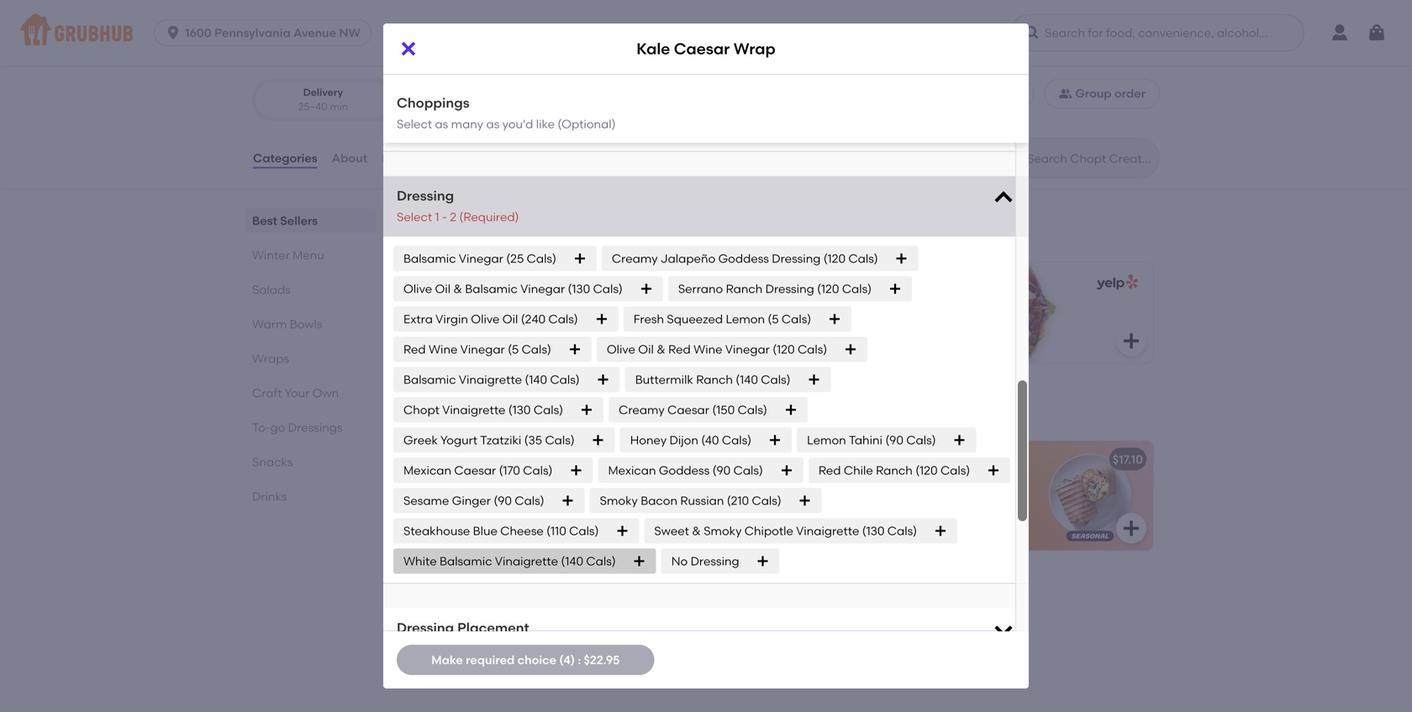 Task type: describe. For each thing, give the bounding box(es) containing it.
ranch for buttermilk
[[696, 372, 733, 387]]

svg image for creamy jalapeño goddess dressing (120 cals)
[[895, 252, 909, 265]]

cheese, for wrap
[[904, 510, 948, 524]]

salads
[[252, 283, 291, 297]]

serrano ranch dressing (120 cals)
[[678, 282, 872, 296]]

0 horizontal spatial winter
[[252, 248, 290, 262]]

blend for wrap
[[914, 544, 947, 559]]

92
[[328, 26, 342, 40]]

group
[[1076, 86, 1112, 101]]

black for spicy jalapeño goddess wrap
[[801, 493, 832, 507]]

spicy for spicy jalapeño goddess salad
[[424, 452, 455, 467]]

+ inside kale caesar wrap $10.61 +
[[459, 327, 466, 342]]

go
[[270, 421, 285, 435]]

vinegar up the (240 on the left of page
[[521, 282, 565, 296]]

required
[[466, 653, 515, 667]]

sesame ginger (90 cals)
[[404, 493, 545, 508]]

dressing placement
[[397, 620, 530, 636]]

0 vertical spatial sweet
[[454, 61, 489, 76]]

simpli olives (90 cals)
[[679, 61, 804, 76]]

beans, for spicy jalapeño goddess wrap
[[835, 493, 873, 507]]

(140 for vinaigrette
[[525, 372, 547, 387]]

option group containing delivery 25–40 min
[[252, 78, 541, 121]]

radish, for salad
[[572, 476, 610, 490]]

1 vertical spatial menu
[[474, 401, 522, 423]]

svg image for olive oil & balsamic vinegar (130 cals)
[[640, 282, 653, 296]]

0 horizontal spatial smoky
[[600, 493, 638, 508]]

red for red wine vinegar (5 cals)
[[404, 342, 426, 356]]

dressing inside the dressing select 1 - 2 (required)
[[397, 188, 454, 204]]

sweet & smoky chipotle vinaigrette (130 cals)
[[655, 524, 917, 538]]

dijon
[[670, 433, 699, 447]]

1 vertical spatial sweet
[[655, 524, 689, 538]]

good food
[[356, 27, 409, 40]]

scallions
[[404, 92, 454, 106]]

buttermilk
[[635, 372, 694, 387]]

balsamic vinaigrette (140 cals)
[[404, 372, 580, 387]]

fried for spicy jalapeño goddess wrap
[[839, 476, 865, 490]]

spicy jalapeño goddess salad
[[424, 452, 604, 467]]

scallions, for spicy jalapeño goddess wrap
[[837, 527, 889, 542]]

& up virgin
[[454, 282, 462, 296]]

black for spicy jalapeño goddess salad
[[424, 493, 455, 507]]

balsamic up extra virgin olive oil (240 cals)
[[465, 282, 518, 296]]

(170
[[499, 463, 520, 477]]

romaine for salad
[[515, 527, 562, 542]]

sesame
[[404, 493, 449, 508]]

goddess for wrap
[[893, 452, 944, 467]]

balsamic up chopt
[[404, 372, 456, 387]]

star icon image
[[252, 25, 269, 41]]

1600 pennsylvania avenue nw button
[[154, 19, 378, 46]]

goddess down "dijon"
[[659, 463, 710, 477]]

spicy jalapeño goddess wrap image
[[1028, 441, 1154, 550]]

vinaigrette up bowl at the left of the page
[[495, 554, 558, 568]]

(optional)
[[558, 117, 616, 131]]

fried for spicy jalapeño goddess salad
[[462, 476, 488, 490]]

tortilla for salad
[[575, 510, 611, 524]]

drinks
[[252, 489, 287, 504]]

(required)
[[459, 210, 519, 224]]

to-
[[252, 421, 270, 435]]

wraps
[[252, 352, 289, 366]]

creamy jalapeño goddess dressing (120 cals)
[[612, 251, 878, 266]]

1 vertical spatial lemon
[[807, 433, 847, 447]]

tzatziki
[[480, 433, 522, 447]]

jalapeño for creamy jalapeño goddess dressing (120 cals)
[[661, 251, 716, 266]]

many
[[451, 117, 484, 131]]

mi
[[443, 101, 455, 113]]

best for best sellers
[[252, 214, 277, 228]]

pickled
[[437, 122, 478, 136]]

choppings
[[397, 95, 470, 111]]

mexican goddess (90 cals)
[[608, 463, 763, 477]]

(120 down "lemon tahini (90 cals)"
[[916, 463, 938, 477]]

virgin
[[436, 312, 468, 326]]

(90 for olives
[[753, 61, 772, 76]]

2 wine from the left
[[694, 342, 723, 356]]

grubhub
[[506, 233, 557, 248]]

pickled for salad
[[531, 493, 573, 507]]

1 horizontal spatial +
[[763, 576, 770, 590]]

spicy pickled vegetables (10 cals)
[[404, 122, 596, 136]]

steakhouse blue cheese (110 cals)
[[404, 524, 599, 538]]

kale caesar wrap
[[637, 39, 776, 58]]

dressing up make
[[397, 620, 454, 636]]

spicy jalapeño goddess salad image
[[651, 441, 777, 550]]

good
[[356, 27, 384, 40]]

(35
[[524, 433, 542, 447]]

2
[[450, 210, 457, 224]]

0 vertical spatial lemon
[[726, 312, 765, 326]]

& up buttermilk
[[657, 342, 666, 356]]

& down blue
[[479, 544, 488, 559]]

make required choice (4) : $22.95
[[432, 653, 620, 667]]

1600
[[185, 26, 212, 40]]

snacks
[[252, 455, 293, 469]]

salad for craft your own salad $10.96 +
[[894, 308, 927, 322]]

fresh
[[634, 312, 664, 326]]

goddess for dressing
[[719, 251, 769, 266]]

caesar for mexican caesar (170 cals)
[[454, 463, 496, 477]]

vinaigrette up yogurt
[[442, 403, 506, 417]]

(90 for tahini
[[886, 433, 904, 447]]

your for craft your own salad $10.96 +
[[836, 308, 862, 322]]

best sellers most ordered on grubhub
[[410, 209, 557, 248]]

food
[[386, 27, 409, 40]]

(110
[[547, 524, 567, 538]]

dressing down creamy jalapeño goddess dressing (120 cals)
[[766, 282, 815, 296]]

radish, for wrap
[[948, 476, 987, 490]]

caesar for creamy caesar (150 cals)
[[668, 403, 710, 417]]

(120 down serrano ranch dressing (120 cals)
[[773, 342, 795, 356]]

$16.27
[[729, 576, 763, 590]]

svg image for white balsamic vinaigrette (140 cals)
[[633, 555, 646, 568]]

+$0.79 for roasted sweet potato (130 cals)
[[598, 61, 634, 76]]

ginger
[[452, 493, 491, 508]]

sellers for best sellers
[[280, 214, 318, 228]]

extra virgin olive oil (240 cals)
[[404, 312, 578, 326]]

cotija for salad
[[493, 510, 525, 524]]

buttermilk ranch (140 cals)
[[635, 372, 791, 387]]

:
[[578, 653, 581, 667]]

jalapeño for spicy jalapeño goddess wrap
[[835, 452, 890, 467]]

+$0.79 for simpli olives (90 cals)
[[814, 61, 850, 76]]

0 horizontal spatial winter menu
[[252, 248, 324, 262]]

best for best sellers most ordered on grubhub
[[410, 209, 449, 231]]

roasted for roasted sweet potato (130 cals)
[[404, 61, 451, 76]]

like
[[536, 117, 555, 131]]

(70
[[748, 31, 765, 45]]

oil for olive oil & balsamic vinegar (130 cals)
[[435, 282, 451, 296]]

2 as from the left
[[486, 117, 500, 131]]

2 horizontal spatial wrap
[[947, 452, 979, 467]]

scallions, for spicy jalapeño goddess salad
[[460, 527, 512, 542]]

spicy jalapeño goddess wrap
[[801, 452, 979, 467]]

1 as from the left
[[435, 117, 448, 131]]

$22.95
[[584, 653, 620, 667]]

honey
[[630, 433, 667, 447]]

panko for spicy jalapeño goddess wrap
[[801, 476, 836, 490]]

russian
[[681, 493, 724, 508]]

(120 up serrano ranch dressing (120 cals)
[[824, 251, 846, 266]]

dressing right no
[[691, 554, 740, 568]]

extra
[[404, 312, 433, 326]]

group order
[[1076, 86, 1146, 101]]

caesar for kale caesar wrap
[[674, 39, 730, 58]]

$10.96
[[803, 327, 838, 342]]

svg image for no dressing
[[756, 555, 770, 568]]

craft for craft your own
[[252, 386, 282, 400]]

chips, for spicy jalapeño goddess wrap
[[801, 527, 834, 542]]

nw
[[339, 26, 361, 40]]

almonds
[[454, 31, 504, 45]]

kale for kale caesar wrap $10.61 +
[[426, 308, 452, 322]]

svg image for extra virgin olive oil (240 cals)
[[595, 312, 609, 326]]

(363)
[[289, 26, 318, 40]]

simpli
[[679, 61, 714, 76]]

vinaigrette right chipotle
[[796, 524, 860, 538]]

0 vertical spatial (5
[[457, 92, 468, 106]]

squeezed
[[667, 312, 723, 326]]

to-go dressings
[[252, 421, 343, 435]]

white
[[404, 554, 437, 568]]

craft your own
[[252, 386, 339, 400]]

25–40
[[298, 101, 328, 113]]

dressing select 1 - 2 (required)
[[397, 188, 519, 224]]

select for dressing
[[397, 210, 432, 224]]

wrap for kale caesar wrap $10.61 +
[[500, 308, 532, 322]]

svg image for smoky bacon russian (210 cals)
[[799, 494, 812, 507]]

3.8
[[269, 26, 286, 40]]

choppings select as many as you'd like (optional)
[[397, 95, 616, 131]]

vegetables, for spicy jalapeño goddess salad
[[424, 510, 490, 524]]

scallions (5 cals)
[[404, 92, 500, 106]]

blend for salad
[[538, 544, 570, 559]]

balsamic up serrano heatwave bowl
[[440, 554, 492, 568]]

(80
[[507, 31, 525, 45]]

group order button
[[1045, 78, 1160, 109]]

vinegar down fresh squeezed lemon (5 cals)
[[725, 342, 770, 356]]

select for choppings
[[397, 117, 432, 131]]

warm bowls
[[252, 317, 322, 331]]

heatwave
[[472, 576, 531, 590]]

(150
[[712, 403, 735, 417]]

vinegar down kale caesar wrap $10.61 +
[[460, 342, 505, 356]]

greek
[[404, 433, 438, 447]]

$17.10 for salad
[[736, 452, 767, 467]]

oil for olive oil & red wine vinegar (120 cals)
[[638, 342, 654, 356]]

svg image inside main navigation navigation
[[1024, 24, 1041, 41]]

chicken, for salad
[[491, 476, 538, 490]]

cheese, for salad
[[528, 510, 572, 524]]

pickled for wrap
[[908, 493, 950, 507]]

red for red chile ranch (120 cals)
[[819, 463, 841, 477]]

& down sweet & smoky chipotle vinaigrette (130 cals)
[[856, 544, 865, 559]]

dressing up serrano ranch dressing (120 cals)
[[772, 251, 821, 266]]

•
[[459, 101, 463, 113]]

bowls
[[290, 317, 322, 331]]



Task type: locate. For each thing, give the bounding box(es) containing it.
own inside craft your own salad $10.96 +
[[864, 308, 891, 322]]

10–20
[[466, 101, 493, 113]]

(4)
[[559, 653, 575, 667]]

roasted sweet potato (130 cals)
[[404, 61, 588, 76]]

1 mexican from the left
[[404, 463, 452, 477]]

0 vertical spatial serrano
[[678, 282, 723, 296]]

1 horizontal spatial winter
[[410, 401, 470, 423]]

your for craft your own
[[285, 386, 310, 400]]

smoky down '(210' at right
[[704, 524, 742, 538]]

1 pickled from the left
[[531, 493, 573, 507]]

(90 down (40
[[713, 463, 731, 477]]

menu up tzatziki
[[474, 401, 522, 423]]

roasted up simpli
[[649, 31, 696, 45]]

1 horizontal spatial chips,
[[801, 527, 834, 542]]

wine up buttermilk ranch (140 cals)
[[694, 342, 723, 356]]

1 cabbage from the left
[[424, 544, 477, 559]]

yelp image
[[717, 274, 762, 290], [1094, 274, 1139, 290]]

1 vertical spatial olive
[[471, 312, 500, 326]]

winter up salads
[[252, 248, 290, 262]]

1 horizontal spatial cabbage
[[801, 544, 853, 559]]

caesar inside kale caesar wrap $10.61 +
[[455, 308, 497, 322]]

1 horizontal spatial cheese,
[[904, 510, 948, 524]]

chopt
[[404, 403, 440, 417]]

mexican caesar (170 cals)
[[404, 463, 553, 477]]

0 vertical spatial kale
[[637, 39, 670, 58]]

spicy down (170 at left bottom
[[499, 493, 529, 507]]

1 horizontal spatial black
[[801, 493, 832, 507]]

(140 down olive oil & red wine vinegar (120 cals)
[[736, 372, 758, 387]]

1 spicy from the left
[[499, 493, 529, 507]]

-
[[442, 210, 447, 224]]

0 horizontal spatial chicken,
[[491, 476, 538, 490]]

0 vertical spatial oil
[[435, 282, 451, 296]]

red wine vinegar (5 cals)
[[404, 342, 551, 356]]

your up to-go dressings
[[285, 386, 310, 400]]

own for craft your own salad $10.96 +
[[864, 308, 891, 322]]

2 romaine from the left
[[891, 527, 939, 542]]

1 beans, from the left
[[458, 493, 497, 507]]

your
[[836, 308, 862, 322], [285, 386, 310, 400]]

1 romaine from the left
[[515, 527, 562, 542]]

svg image
[[1367, 23, 1387, 43], [165, 24, 182, 41], [399, 39, 419, 59], [640, 62, 654, 75], [857, 62, 870, 75], [889, 282, 902, 296], [828, 312, 842, 326], [568, 343, 582, 356], [844, 343, 858, 356], [597, 373, 610, 386], [580, 403, 594, 417], [784, 403, 798, 417], [769, 433, 782, 447], [953, 433, 967, 447], [987, 464, 1001, 477], [561, 494, 575, 507], [745, 518, 765, 538], [1122, 518, 1142, 538], [992, 618, 1016, 642]]

1 horizontal spatial $17.10
[[1113, 452, 1144, 467]]

spicy
[[499, 493, 529, 507], [876, 493, 905, 507]]

1 fried from the left
[[462, 476, 488, 490]]

mexican for mexican goddess (90 cals)
[[608, 463, 656, 477]]

kale up $10.61
[[426, 308, 452, 322]]

min inside delivery 25–40 min
[[330, 101, 348, 113]]

cabbage for spicy jalapeño goddess salad
[[424, 544, 477, 559]]

svg image for mexican goddess (90 cals)
[[780, 464, 794, 477]]

1 vegetables, from the left
[[424, 510, 490, 524]]

min inside pickup 0.2 mi • 10–20 min
[[496, 101, 514, 113]]

2 cheese, from the left
[[904, 510, 948, 524]]

cheese, up white balsamic vinaigrette (140 cals)
[[528, 510, 572, 524]]

lemon left the tahini
[[807, 433, 847, 447]]

1 horizontal spatial sweet
[[655, 524, 689, 538]]

choice
[[518, 653, 557, 667]]

reviews
[[382, 151, 429, 165]]

fresh
[[541, 476, 569, 490], [918, 476, 946, 490]]

yogurt
[[441, 433, 478, 447]]

cotija for wrap
[[869, 510, 902, 524]]

cheese,
[[528, 510, 572, 524], [904, 510, 948, 524]]

+ inside craft your own salad $10.96 +
[[838, 327, 845, 342]]

1 yelp image from the left
[[717, 274, 762, 290]]

+
[[459, 327, 466, 342], [838, 327, 845, 342], [763, 576, 770, 590]]

fresh for salad
[[541, 476, 569, 490]]

menu down "best sellers"
[[293, 248, 324, 262]]

1 horizontal spatial pickled
[[908, 493, 950, 507]]

scallions, down the sesame ginger (90 cals)
[[460, 527, 512, 542]]

2 horizontal spatial olive
[[607, 342, 636, 356]]

1 vertical spatial ranch
[[696, 372, 733, 387]]

ranch for serrano
[[726, 282, 763, 296]]

select
[[397, 117, 432, 131], [397, 210, 432, 224]]

1 horizontal spatial olive
[[471, 312, 500, 326]]

cabbage down steakhouse
[[424, 544, 477, 559]]

scallions, down chile
[[837, 527, 889, 542]]

as down mi
[[435, 117, 448, 131]]

2 horizontal spatial oil
[[638, 342, 654, 356]]

0 vertical spatial winter menu
[[252, 248, 324, 262]]

fresh for wrap
[[918, 476, 946, 490]]

(90 for goddess
[[713, 463, 731, 477]]

1 vertical spatial serrano
[[424, 576, 469, 590]]

2 spicy from the left
[[876, 493, 905, 507]]

+ down virgin
[[459, 327, 466, 342]]

panko fried chicken, fresh radish, black beans, spicy pickled vegetables, cotija cheese, tortilla chips, scallions, romaine and cabbage & cilantro blend for salad
[[424, 476, 611, 559]]

(5 for red wine vinegar (5 cals)
[[508, 342, 519, 356]]

2 panko from the left
[[801, 476, 836, 490]]

serrano up the squeezed
[[678, 282, 723, 296]]

chips, right chipotle
[[801, 527, 834, 542]]

select left 1
[[397, 210, 432, 224]]

jalapeño down greek yogurt tzatziki (35 cals)
[[458, 452, 514, 467]]

1
[[435, 210, 439, 224]]

1 chicken, from the left
[[491, 476, 538, 490]]

1 horizontal spatial (140
[[561, 554, 584, 568]]

olive oil & red wine vinegar (120 cals)
[[607, 342, 828, 356]]

goddess for salad
[[516, 452, 568, 467]]

craft for craft your own salad $10.96 +
[[803, 308, 833, 322]]

2 yelp image from the left
[[1094, 274, 1139, 290]]

creamy for creamy caesar (150 cals)
[[619, 403, 665, 417]]

(140 down the (240 on the left of page
[[525, 372, 547, 387]]

olive for olive oil & red wine vinegar (120 cals)
[[607, 342, 636, 356]]

0 horizontal spatial pickled
[[531, 493, 573, 507]]

chopt vinaigrette (130 cals)
[[404, 403, 563, 417]]

1 tortilla from the left
[[575, 510, 611, 524]]

1 blend from the left
[[538, 544, 570, 559]]

pickup
[[453, 86, 487, 98]]

dressing up 1
[[397, 188, 454, 204]]

winter menu up yogurt
[[410, 401, 522, 423]]

& down russian
[[692, 524, 701, 538]]

0 horizontal spatial and
[[565, 527, 588, 542]]

0 vertical spatial smoky
[[600, 493, 638, 508]]

ranch right chile
[[876, 463, 913, 477]]

2 $17.10 from the left
[[1113, 452, 1144, 467]]

spicy left chile
[[801, 452, 832, 467]]

spicy down red chile ranch (120 cals)
[[876, 493, 905, 507]]

bacon
[[641, 493, 678, 508]]

vegetables, for spicy jalapeño goddess wrap
[[801, 510, 867, 524]]

0 horizontal spatial scallions,
[[460, 527, 512, 542]]

serrano heatwave bowl
[[424, 576, 562, 590]]

0 horizontal spatial chips,
[[424, 527, 457, 542]]

(90
[[753, 61, 772, 76], [886, 433, 904, 447], [713, 463, 731, 477], [494, 493, 512, 508]]

0 horizontal spatial $17.10
[[736, 452, 767, 467]]

creamy up fresh
[[612, 251, 658, 266]]

best down the categories button
[[252, 214, 277, 228]]

1 vertical spatial kale
[[426, 308, 452, 322]]

1 horizontal spatial min
[[496, 101, 514, 113]]

kale caesar wrap $10.61 +
[[426, 308, 532, 342]]

kale inside kale caesar wrap $10.61 +
[[426, 308, 452, 322]]

1 cotija from the left
[[493, 510, 525, 524]]

roasted up scallions on the left of the page
[[404, 61, 451, 76]]

svg image for mexican caesar (170 cals)
[[570, 464, 583, 477]]

(5 down serrano ranch dressing (120 cals)
[[768, 312, 779, 326]]

0 horizontal spatial oil
[[435, 282, 451, 296]]

salad for spicy jalapeño goddess salad
[[570, 452, 604, 467]]

yelp image for craft your own salad
[[1094, 274, 1139, 290]]

potato
[[492, 61, 530, 76]]

panko fried chicken, fresh radish, black beans, spicy pickled vegetables, cotija cheese, tortilla chips, scallions, romaine and cabbage & cilantro blend for wrap
[[801, 476, 988, 559]]

best
[[410, 209, 449, 231], [252, 214, 277, 228]]

roasted for roasted almonds (80 cals)
[[404, 31, 451, 45]]

2 vertical spatial ranch
[[876, 463, 913, 477]]

0 vertical spatial winter
[[252, 248, 290, 262]]

creamy caesar (150 cals)
[[619, 403, 768, 417]]

own for craft your own
[[312, 386, 339, 400]]

search icon image
[[1001, 148, 1021, 168]]

dressing
[[397, 188, 454, 204], [772, 251, 821, 266], [766, 282, 815, 296], [691, 554, 740, 568], [397, 620, 454, 636]]

ordered
[[441, 233, 486, 248]]

1 horizontal spatial mexican
[[608, 463, 656, 477]]

red chile ranch (120 cals)
[[819, 463, 971, 477]]

1 horizontal spatial winter menu
[[410, 401, 522, 423]]

dressings
[[288, 421, 343, 435]]

2 beans, from the left
[[835, 493, 873, 507]]

0 horizontal spatial lemon
[[726, 312, 765, 326]]

panko left chile
[[801, 476, 836, 490]]

1 black from the left
[[424, 493, 455, 507]]

wrap
[[734, 39, 776, 58], [500, 308, 532, 322], [947, 452, 979, 467]]

$17.10 for wrap
[[1113, 452, 1144, 467]]

cilantro for salad
[[491, 544, 535, 559]]

1 horizontal spatial salad
[[894, 308, 927, 322]]

tortilla for wrap
[[951, 510, 988, 524]]

main navigation navigation
[[0, 0, 1413, 66]]

(90 up spicy jalapeño goddess wrap
[[886, 433, 904, 447]]

fresh down spicy jalapeño goddess wrap
[[918, 476, 946, 490]]

scallions,
[[460, 527, 512, 542], [837, 527, 889, 542]]

0 horizontal spatial (140
[[525, 372, 547, 387]]

2 scallions, from the left
[[837, 527, 889, 542]]

1 horizontal spatial beans,
[[835, 493, 873, 507]]

2 cilantro from the left
[[868, 544, 911, 559]]

2 panko fried chicken, fresh radish, black beans, spicy pickled vegetables, cotija cheese, tortilla chips, scallions, romaine and cabbage & cilantro blend from the left
[[801, 476, 988, 559]]

1 wine from the left
[[429, 342, 458, 356]]

0 vertical spatial menu
[[293, 248, 324, 262]]

0 horizontal spatial wrap
[[500, 308, 532, 322]]

0 horizontal spatial radish,
[[572, 476, 610, 490]]

winter menu down "best sellers"
[[252, 248, 324, 262]]

goddess up serrano ranch dressing (120 cals)
[[719, 251, 769, 266]]

(120
[[824, 251, 846, 266], [817, 282, 840, 296], [773, 342, 795, 356], [916, 463, 938, 477]]

mexican up sesame
[[404, 463, 452, 477]]

lemon tahini (90 cals)
[[807, 433, 936, 447]]

select inside the dressing select 1 - 2 (required)
[[397, 210, 432, 224]]

0 horizontal spatial menu
[[293, 248, 324, 262]]

2 horizontal spatial (5
[[768, 312, 779, 326]]

1 horizontal spatial as
[[486, 117, 500, 131]]

spicy for wrap
[[876, 493, 905, 507]]

black up sweet & smoky chipotle vinaigrette (130 cals)
[[801, 493, 832, 507]]

1 cilantro from the left
[[491, 544, 535, 559]]

2 radish, from the left
[[948, 476, 987, 490]]

olive up red wine vinegar (5 cals)
[[471, 312, 500, 326]]

1 horizontal spatial fried
[[839, 476, 865, 490]]

0 horizontal spatial blend
[[538, 544, 570, 559]]

2 horizontal spatial (140
[[736, 372, 758, 387]]

0 horizontal spatial spicy
[[499, 493, 529, 507]]

select inside choppings select as many as you'd like (optional)
[[397, 117, 432, 131]]

chips, for spicy jalapeño goddess salad
[[424, 527, 457, 542]]

0 vertical spatial creamy
[[612, 251, 658, 266]]

lemon up olive oil & red wine vinegar (120 cals)
[[726, 312, 765, 326]]

sellers up on at the left of the page
[[453, 209, 512, 231]]

wrap for kale caesar wrap
[[734, 39, 776, 58]]

roasted for roasted broccoli (70 cals)
[[649, 31, 696, 45]]

1 panko fried chicken, fresh radish, black beans, spicy pickled vegetables, cotija cheese, tortilla chips, scallions, romaine and cabbage & cilantro blend from the left
[[424, 476, 611, 559]]

craft your own salad $10.96 +
[[803, 308, 927, 342]]

1 horizontal spatial wrap
[[734, 39, 776, 58]]

2 pickled from the left
[[908, 493, 950, 507]]

2 cotija from the left
[[869, 510, 902, 524]]

red left chile
[[819, 463, 841, 477]]

kale
[[637, 39, 670, 58], [426, 308, 452, 322]]

red up buttermilk
[[669, 342, 691, 356]]

craft inside craft your own salad $10.96 +
[[803, 308, 833, 322]]

cals)
[[528, 31, 558, 45], [768, 31, 798, 45], [558, 61, 588, 76], [775, 61, 804, 76], [471, 92, 500, 106], [566, 122, 596, 136], [527, 251, 557, 266], [849, 251, 878, 266], [593, 282, 623, 296], [842, 282, 872, 296], [549, 312, 578, 326], [782, 312, 812, 326], [522, 342, 551, 356], [798, 342, 828, 356], [550, 372, 580, 387], [761, 372, 791, 387], [534, 403, 563, 417], [738, 403, 768, 417], [545, 433, 575, 447], [722, 433, 752, 447], [907, 433, 936, 447], [523, 463, 553, 477], [734, 463, 763, 477], [941, 463, 971, 477], [515, 493, 545, 508], [752, 493, 782, 508], [569, 524, 599, 538], [888, 524, 917, 538], [586, 554, 616, 568]]

1 vertical spatial own
[[312, 386, 339, 400]]

oil down fresh
[[638, 342, 654, 356]]

spicy for spicy pickled vegetables (10 cals)
[[404, 122, 434, 136]]

olive for olive oil & balsamic vinegar (130 cals)
[[404, 282, 432, 296]]

1 horizontal spatial red
[[669, 342, 691, 356]]

1 radish, from the left
[[572, 476, 610, 490]]

1 horizontal spatial your
[[836, 308, 862, 322]]

you'd
[[503, 117, 533, 131]]

option group
[[252, 78, 541, 121]]

1 horizontal spatial lemon
[[807, 433, 847, 447]]

2 vertical spatial wrap
[[947, 452, 979, 467]]

1 horizontal spatial spicy
[[876, 493, 905, 507]]

1 $17.10 from the left
[[736, 452, 767, 467]]

sellers inside best sellers most ordered on grubhub
[[453, 209, 512, 231]]

1 vertical spatial winter menu
[[410, 401, 522, 423]]

sweet up no
[[655, 524, 689, 538]]

2 black from the left
[[801, 493, 832, 507]]

jalapeño for spicy jalapeño goddess salad
[[458, 452, 514, 467]]

1 horizontal spatial cilantro
[[868, 544, 911, 559]]

0 horizontal spatial serrano
[[424, 576, 469, 590]]

olive
[[404, 282, 432, 296], [471, 312, 500, 326], [607, 342, 636, 356]]

0 horizontal spatial your
[[285, 386, 310, 400]]

serrano
[[678, 282, 723, 296], [424, 576, 469, 590]]

2 vegetables, from the left
[[801, 510, 867, 524]]

Search Chopt Creative Salad Co. search field
[[1026, 151, 1155, 167]]

1 horizontal spatial oil
[[503, 312, 518, 326]]

2 tortilla from the left
[[951, 510, 988, 524]]

2 cabbage from the left
[[801, 544, 853, 559]]

1 scallions, from the left
[[460, 527, 512, 542]]

0 horizontal spatial min
[[330, 101, 348, 113]]

chicken,
[[491, 476, 538, 490], [868, 476, 915, 490]]

min down delivery
[[330, 101, 348, 113]]

balsamic vinegar (25 cals)
[[404, 251, 557, 266]]

0 horizontal spatial panko
[[424, 476, 459, 490]]

categories
[[253, 151, 318, 165]]

1 panko from the left
[[424, 476, 459, 490]]

2 fried from the left
[[839, 476, 865, 490]]

lemon
[[726, 312, 765, 326], [807, 433, 847, 447]]

creamy for creamy jalapeño goddess dressing (120 cals)
[[612, 251, 658, 266]]

black up steakhouse
[[424, 493, 455, 507]]

make
[[432, 653, 463, 667]]

(210
[[727, 493, 749, 508]]

2 blend from the left
[[914, 544, 947, 559]]

balsamic down the most
[[404, 251, 456, 266]]

spicy for salad
[[499, 493, 529, 507]]

best up the most
[[410, 209, 449, 231]]

0 horizontal spatial cilantro
[[491, 544, 535, 559]]

delivery
[[303, 86, 343, 98]]

creamy
[[612, 251, 658, 266], [619, 403, 665, 417]]

caesar for kale caesar wrap $10.61 +
[[455, 308, 497, 322]]

0 horizontal spatial cabbage
[[424, 544, 477, 559]]

serrano heatwave bowl image
[[651, 565, 777, 674]]

goddess down "lemon tahini (90 cals)"
[[893, 452, 944, 467]]

1 horizontal spatial tortilla
[[951, 510, 988, 524]]

own
[[864, 308, 891, 322], [312, 386, 339, 400]]

chicken, down spicy jalapeño goddess wrap
[[868, 476, 915, 490]]

pickup 0.2 mi • 10–20 min
[[425, 86, 514, 113]]

cilantro down cheese
[[491, 544, 535, 559]]

0 horizontal spatial fresh
[[541, 476, 569, 490]]

0 vertical spatial your
[[836, 308, 862, 322]]

goddess down '(35'
[[516, 452, 568, 467]]

1 horizontal spatial radish,
[[948, 476, 987, 490]]

1 and from the left
[[565, 527, 588, 542]]

spicy for spicy jalapeño goddess wrap
[[801, 452, 832, 467]]

caesar up honey dijon (40 cals) at the bottom
[[668, 403, 710, 417]]

smoky left bacon
[[600, 493, 638, 508]]

best inside best sellers most ordered on grubhub
[[410, 209, 449, 231]]

2 chips, from the left
[[801, 527, 834, 542]]

1 vertical spatial smoky
[[704, 524, 742, 538]]

vegetables, down chile
[[801, 510, 867, 524]]

2 vertical spatial oil
[[638, 342, 654, 356]]

olive up extra
[[404, 282, 432, 296]]

svg image for sweet & smoky chipotle vinaigrette (130 cals)
[[934, 524, 948, 538]]

roasted left almonds at the top of the page
[[404, 31, 451, 45]]

(90 for ginger
[[494, 493, 512, 508]]

pickled
[[531, 493, 573, 507], [908, 493, 950, 507]]

0 horizontal spatial cotija
[[493, 510, 525, 524]]

1 vertical spatial your
[[285, 386, 310, 400]]

your inside craft your own salad $10.96 +
[[836, 308, 862, 322]]

0 horizontal spatial own
[[312, 386, 339, 400]]

&
[[454, 282, 462, 296], [657, 342, 666, 356], [692, 524, 701, 538], [479, 544, 488, 559], [856, 544, 865, 559]]

svg image for buttermilk ranch (140 cals)
[[808, 373, 821, 386]]

yelp image for kale caesar wrap
[[717, 274, 762, 290]]

red
[[404, 342, 426, 356], [669, 342, 691, 356], [819, 463, 841, 477]]

1 horizontal spatial own
[[864, 308, 891, 322]]

broccoli
[[699, 31, 745, 45]]

(120 up the $10.96
[[817, 282, 840, 296]]

oil
[[435, 282, 451, 296], [503, 312, 518, 326], [638, 342, 654, 356]]

1 horizontal spatial (5
[[508, 342, 519, 356]]

0 horizontal spatial wine
[[429, 342, 458, 356]]

2 fresh from the left
[[918, 476, 946, 490]]

0 vertical spatial own
[[864, 308, 891, 322]]

jalapeño up the squeezed
[[661, 251, 716, 266]]

1 horizontal spatial panko
[[801, 476, 836, 490]]

(25
[[506, 251, 524, 266]]

1 cheese, from the left
[[528, 510, 572, 524]]

caesar up the sesame ginger (90 cals)
[[454, 463, 496, 477]]

winter up yogurt
[[410, 401, 470, 423]]

people icon image
[[1059, 87, 1072, 100]]

chicken, down spicy jalapeño goddess salad
[[491, 476, 538, 490]]

menu
[[293, 248, 324, 262], [474, 401, 522, 423]]

(90 right olives
[[753, 61, 772, 76]]

olive oil & balsamic vinegar (130 cals)
[[404, 282, 623, 296]]

winter menu
[[252, 248, 324, 262], [410, 401, 522, 423]]

serrano for serrano ranch dressing (120 cals)
[[678, 282, 723, 296]]

2 and from the left
[[942, 527, 965, 542]]

sellers for best sellers most ordered on grubhub
[[453, 209, 512, 231]]

and for wrap
[[942, 527, 965, 542]]

0 horizontal spatial salad
[[570, 452, 604, 467]]

vinegar down on at the left of the page
[[459, 251, 504, 266]]

goddess
[[719, 251, 769, 266], [516, 452, 568, 467], [893, 452, 944, 467], [659, 463, 710, 477]]

mexican
[[404, 463, 452, 477], [608, 463, 656, 477]]

black
[[424, 493, 455, 507], [801, 493, 832, 507]]

1 vertical spatial select
[[397, 210, 432, 224]]

0 horizontal spatial jalapeño
[[458, 452, 514, 467]]

+$0.79 for spicy pickled vegetables (10 cals)
[[606, 122, 642, 136]]

0 horizontal spatial black
[[424, 493, 455, 507]]

1 fresh from the left
[[541, 476, 569, 490]]

(130
[[533, 61, 555, 76], [568, 282, 590, 296], [509, 403, 531, 417], [863, 524, 885, 538]]

chile
[[844, 463, 873, 477]]

1 horizontal spatial best
[[410, 209, 449, 231]]

2 chicken, from the left
[[868, 476, 915, 490]]

mexican down honey
[[608, 463, 656, 477]]

1 horizontal spatial scallions,
[[837, 527, 889, 542]]

1 vertical spatial oil
[[503, 312, 518, 326]]

oil left the (240 on the left of page
[[503, 312, 518, 326]]

svg image inside the 1600 pennsylvania avenue nw button
[[165, 24, 182, 41]]

svg image for greek yogurt tzatziki (35 cals)
[[592, 433, 605, 447]]

beans, down mexican caesar (170 cals)
[[458, 493, 497, 507]]

1 horizontal spatial smoky
[[704, 524, 742, 538]]

0 horizontal spatial cheese,
[[528, 510, 572, 524]]

vegetables, down ginger
[[424, 510, 490, 524]]

chicken, for wrap
[[868, 476, 915, 490]]

radish, down spicy jalapeño goddess wrap
[[948, 476, 987, 490]]

sweet up pickup in the top left of the page
[[454, 61, 489, 76]]

fresh squeezed lemon (5 cals)
[[634, 312, 812, 326]]

spicy down greek at the bottom of the page
[[424, 452, 455, 467]]

tortilla
[[575, 510, 611, 524], [951, 510, 988, 524]]

fresh right (170 at left bottom
[[541, 476, 569, 490]]

1 horizontal spatial chicken,
[[868, 476, 915, 490]]

beans, for spicy jalapeño goddess salad
[[458, 493, 497, 507]]

cilantro for wrap
[[868, 544, 911, 559]]

0 vertical spatial olive
[[404, 282, 432, 296]]

serrano for serrano heatwave bowl
[[424, 576, 469, 590]]

salad inside craft your own salad $10.96 +
[[894, 308, 927, 322]]

1 select from the top
[[397, 117, 432, 131]]

smoky
[[600, 493, 638, 508], [704, 524, 742, 538]]

wrap inside kale caesar wrap $10.61 +
[[500, 308, 532, 322]]

categories button
[[252, 128, 318, 188]]

on
[[489, 233, 503, 248]]

vinaigrette up chopt vinaigrette (130 cals) at the bottom left
[[459, 372, 522, 387]]

2 select from the top
[[397, 210, 432, 224]]

(140 for ranch
[[736, 372, 758, 387]]

(140
[[525, 372, 547, 387], [736, 372, 758, 387], [561, 554, 584, 568]]

chips, up white
[[424, 527, 457, 542]]

romaine for wrap
[[891, 527, 939, 542]]

2 min from the left
[[496, 101, 514, 113]]

+ down chipotle
[[763, 576, 770, 590]]

panko for spicy jalapeño goddess salad
[[424, 476, 459, 490]]

caesar up simpli
[[674, 39, 730, 58]]

serrano down white
[[424, 576, 469, 590]]

cotija down red chile ranch (120 cals)
[[869, 510, 902, 524]]

(5 right mi
[[457, 92, 468, 106]]

1 vertical spatial craft
[[252, 386, 282, 400]]

2 horizontal spatial jalapeño
[[835, 452, 890, 467]]

fried
[[462, 476, 488, 490], [839, 476, 865, 490]]

0 horizontal spatial fried
[[462, 476, 488, 490]]

romaine up white balsamic vinaigrette (140 cals)
[[515, 527, 562, 542]]

2 mexican from the left
[[608, 463, 656, 477]]

svg image
[[1024, 24, 1041, 41], [992, 186, 1016, 210], [573, 252, 587, 265], [895, 252, 909, 265], [640, 282, 653, 296], [595, 312, 609, 326], [745, 331, 765, 351], [1122, 331, 1142, 351], [808, 373, 821, 386], [592, 433, 605, 447], [570, 464, 583, 477], [780, 464, 794, 477], [799, 494, 812, 507], [616, 524, 629, 538], [934, 524, 948, 538], [633, 555, 646, 568], [756, 555, 770, 568]]

1 horizontal spatial and
[[942, 527, 965, 542]]

red down extra
[[404, 342, 426, 356]]

1 chips, from the left
[[424, 527, 457, 542]]

1 vertical spatial creamy
[[619, 403, 665, 417]]

ranch down creamy jalapeño goddess dressing (120 cals)
[[726, 282, 763, 296]]

honey dijon (40 cals)
[[630, 433, 752, 447]]

cabbage for spicy jalapeño goddess wrap
[[801, 544, 853, 559]]

svg image for balsamic vinegar (25 cals)
[[573, 252, 587, 265]]

1 min from the left
[[330, 101, 348, 113]]

romaine
[[515, 527, 562, 542], [891, 527, 939, 542]]

mexican for mexican caesar (170 cals)
[[404, 463, 452, 477]]

as down 10–20
[[486, 117, 500, 131]]



Task type: vqa. For each thing, say whether or not it's contained in the screenshot.
IHOP BREAKFAST
no



